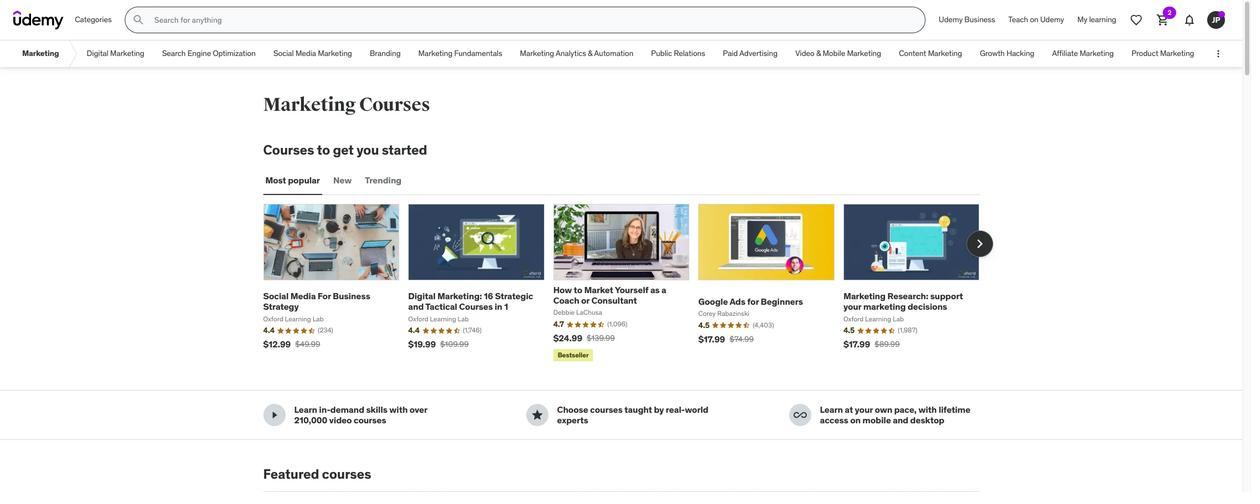 Task type: vqa. For each thing, say whether or not it's contained in the screenshot.
bottom dashboard
no



Task type: locate. For each thing, give the bounding box(es) containing it.
content marketing
[[899, 48, 963, 58]]

marketing inside marketing link
[[22, 48, 59, 58]]

business right for
[[333, 291, 370, 302]]

medium image left 210,000
[[268, 409, 281, 422]]

next image
[[971, 235, 989, 253]]

0 vertical spatial and
[[408, 301, 424, 313]]

0 vertical spatial business
[[965, 15, 995, 25]]

marketing inside the marketing analytics & automation link
[[520, 48, 554, 58]]

on inside learn at your own pace, with lifetime access on mobile and desktop
[[851, 415, 861, 426]]

most
[[265, 175, 286, 186]]

marketing down submit search image
[[110, 48, 144, 58]]

1 vertical spatial social
[[263, 291, 289, 302]]

beginners
[[761, 296, 803, 307]]

by
[[654, 405, 664, 416]]

on left mobile
[[851, 415, 861, 426]]

to left get
[[317, 141, 330, 159]]

marketing inside social media marketing link
[[318, 48, 352, 58]]

hacking
[[1007, 48, 1035, 58]]

marketing left 'fundamentals'
[[419, 48, 453, 58]]

1 horizontal spatial with
[[919, 405, 937, 416]]

categories
[[75, 15, 112, 25]]

social media for business strategy
[[263, 291, 370, 313]]

marketing inside the marketing research: support your marketing decisions
[[844, 291, 886, 302]]

2 horizontal spatial courses
[[459, 301, 493, 313]]

medium image left "experts"
[[531, 409, 544, 422]]

with right pace,
[[919, 405, 937, 416]]

0 horizontal spatial with
[[390, 405, 408, 416]]

udemy business link
[[933, 7, 1002, 33]]

courses
[[359, 93, 430, 117], [263, 141, 314, 159], [459, 301, 493, 313]]

1 vertical spatial media
[[291, 291, 316, 302]]

1 vertical spatial your
[[855, 405, 873, 416]]

research:
[[888, 291, 929, 302]]

marketing inside video & mobile marketing link
[[847, 48, 882, 58]]

tactical
[[426, 301, 457, 313]]

courses up started
[[359, 93, 430, 117]]

0 horizontal spatial and
[[408, 301, 424, 313]]

1 vertical spatial and
[[893, 415, 909, 426]]

2 learn from the left
[[820, 405, 843, 416]]

0 horizontal spatial udemy
[[939, 15, 963, 25]]

social right optimization
[[273, 48, 294, 58]]

0 horizontal spatial medium image
[[268, 409, 281, 422]]

digital inside digital marketing: 16 strategic and tactical courses in 1
[[408, 291, 436, 302]]

2 vertical spatial courses
[[459, 301, 493, 313]]

0 vertical spatial digital
[[87, 48, 108, 58]]

more subcategory menu links image
[[1213, 48, 1224, 59]]

public relations
[[651, 48, 705, 58]]

learn inside learn in-demand skills with over 210,000 video courses
[[294, 405, 317, 416]]

courses up most popular
[[263, 141, 314, 159]]

to for market
[[574, 285, 583, 296]]

0 vertical spatial media
[[296, 48, 316, 58]]

social media for business strategy link
[[263, 291, 370, 313]]

courses left in
[[459, 301, 493, 313]]

to inside the how to market yourself as a coach or consultant
[[574, 285, 583, 296]]

carousel element
[[263, 204, 993, 364]]

arrow pointing to subcategory menu links image
[[68, 41, 78, 67]]

with
[[390, 405, 408, 416], [919, 405, 937, 416]]

teach on udemy link
[[1002, 7, 1071, 33]]

0 horizontal spatial to
[[317, 141, 330, 159]]

my learning
[[1078, 15, 1117, 25]]

1 horizontal spatial digital
[[408, 291, 436, 302]]

0 vertical spatial on
[[1030, 15, 1039, 25]]

jp
[[1213, 15, 1221, 25]]

1 horizontal spatial business
[[965, 15, 995, 25]]

advertising
[[740, 48, 778, 58]]

digital for digital marketing: 16 strategic and tactical courses in 1
[[408, 291, 436, 302]]

marketing analytics & automation
[[520, 48, 634, 58]]

learn
[[294, 405, 317, 416], [820, 405, 843, 416]]

1 medium image from the left
[[268, 409, 281, 422]]

courses left taught
[[590, 405, 623, 416]]

courses down the video
[[322, 466, 371, 483]]

digital right arrow pointing to subcategory menu links image
[[87, 48, 108, 58]]

2 link
[[1150, 7, 1177, 33]]

and left tactical
[[408, 301, 424, 313]]

marketing left branding
[[318, 48, 352, 58]]

media for for
[[291, 291, 316, 302]]

digital
[[87, 48, 108, 58], [408, 291, 436, 302]]

marketing right mobile
[[847, 48, 882, 58]]

marketing left arrow pointing to subcategory menu links image
[[22, 48, 59, 58]]

consultant
[[592, 295, 637, 306]]

marketing down search for anything text field
[[520, 48, 554, 58]]

1 horizontal spatial to
[[574, 285, 583, 296]]

social media marketing link
[[265, 41, 361, 67]]

business
[[965, 15, 995, 25], [333, 291, 370, 302]]

digital marketing: 16 strategic and tactical courses in 1
[[408, 291, 533, 313]]

1 horizontal spatial udemy
[[1041, 15, 1065, 25]]

courses inside digital marketing: 16 strategic and tactical courses in 1
[[459, 301, 493, 313]]

2 & from the left
[[817, 48, 821, 58]]

social left for
[[263, 291, 289, 302]]

udemy left my
[[1041, 15, 1065, 25]]

for
[[748, 296, 759, 307]]

as
[[651, 285, 660, 296]]

growth
[[980, 48, 1005, 58]]

analytics
[[556, 48, 586, 58]]

digital for digital marketing
[[87, 48, 108, 58]]

in-
[[319, 405, 330, 416]]

public relations link
[[643, 41, 714, 67]]

with left over
[[390, 405, 408, 416]]

& right the video
[[817, 48, 821, 58]]

my learning link
[[1071, 7, 1123, 33]]

1 horizontal spatial courses
[[359, 93, 430, 117]]

1 with from the left
[[390, 405, 408, 416]]

learn at your own pace, with lifetime access on mobile and desktop
[[820, 405, 971, 426]]

udemy up content marketing
[[939, 15, 963, 25]]

to
[[317, 141, 330, 159], [574, 285, 583, 296]]

learn for learn at your own pace, with lifetime access on mobile and desktop
[[820, 405, 843, 416]]

taught
[[625, 405, 652, 416]]

0 horizontal spatial digital
[[87, 48, 108, 58]]

1 vertical spatial digital
[[408, 291, 436, 302]]

learn inside learn at your own pace, with lifetime access on mobile and desktop
[[820, 405, 843, 416]]

udemy business
[[939, 15, 995, 25]]

courses for choose courses taught by real-world experts
[[590, 405, 623, 416]]

learn left at
[[820, 405, 843, 416]]

marketing
[[22, 48, 59, 58], [110, 48, 144, 58], [318, 48, 352, 58], [419, 48, 453, 58], [520, 48, 554, 58], [847, 48, 882, 58], [928, 48, 963, 58], [1080, 48, 1114, 58], [1161, 48, 1195, 58], [263, 93, 356, 117], [844, 291, 886, 302]]

courses inside learn in-demand skills with over 210,000 video courses
[[354, 415, 386, 426]]

shopping cart with 2 items image
[[1157, 13, 1170, 27]]

courses
[[590, 405, 623, 416], [354, 415, 386, 426], [322, 466, 371, 483]]

1 horizontal spatial on
[[1030, 15, 1039, 25]]

your inside the marketing research: support your marketing decisions
[[844, 301, 862, 313]]

marketing right the product
[[1161, 48, 1195, 58]]

marketing right content
[[928, 48, 963, 58]]

video
[[329, 415, 352, 426]]

submit search image
[[132, 13, 146, 27]]

1 vertical spatial on
[[851, 415, 861, 426]]

2 udemy from the left
[[1041, 15, 1065, 25]]

marketing research: support your marketing decisions
[[844, 291, 963, 313]]

1 udemy from the left
[[939, 15, 963, 25]]

1 learn from the left
[[294, 405, 317, 416]]

0 horizontal spatial &
[[588, 48, 593, 58]]

medium image for choose courses taught by real-world experts
[[531, 409, 544, 422]]

social inside social media for business strategy
[[263, 291, 289, 302]]

1 horizontal spatial medium image
[[531, 409, 544, 422]]

how
[[554, 285, 572, 296]]

0 vertical spatial your
[[844, 301, 862, 313]]

digital marketing link
[[78, 41, 153, 67]]

learn for learn in-demand skills with over 210,000 video courses
[[294, 405, 317, 416]]

0 horizontal spatial learn
[[294, 405, 317, 416]]

digital left marketing:
[[408, 291, 436, 302]]

or
[[581, 295, 590, 306]]

&
[[588, 48, 593, 58], [817, 48, 821, 58]]

a
[[662, 285, 667, 296]]

and right the own
[[893, 415, 909, 426]]

decisions
[[908, 301, 948, 313]]

courses right the video
[[354, 415, 386, 426]]

teach
[[1009, 15, 1029, 25]]

3 medium image from the left
[[794, 409, 807, 422]]

and inside learn at your own pace, with lifetime access on mobile and desktop
[[893, 415, 909, 426]]

media
[[296, 48, 316, 58], [291, 291, 316, 302]]

marketing right "affiliate"
[[1080, 48, 1114, 58]]

2 with from the left
[[919, 405, 937, 416]]

marketing down social media marketing link
[[263, 93, 356, 117]]

2 horizontal spatial medium image
[[794, 409, 807, 422]]

0 vertical spatial to
[[317, 141, 330, 159]]

social for social media for business strategy
[[263, 291, 289, 302]]

1 vertical spatial to
[[574, 285, 583, 296]]

to right how
[[574, 285, 583, 296]]

2 medium image from the left
[[531, 409, 544, 422]]

your left marketing
[[844, 301, 862, 313]]

your right at
[[855, 405, 873, 416]]

video & mobile marketing
[[796, 48, 882, 58]]

1 vertical spatial business
[[333, 291, 370, 302]]

growth hacking link
[[971, 41, 1044, 67]]

0 horizontal spatial on
[[851, 415, 861, 426]]

medium image for learn at your own pace, with lifetime access on mobile and desktop
[[794, 409, 807, 422]]

fundamentals
[[454, 48, 502, 58]]

marketing inside the affiliate marketing link
[[1080, 48, 1114, 58]]

with inside learn at your own pace, with lifetime access on mobile and desktop
[[919, 405, 937, 416]]

media inside social media for business strategy
[[291, 291, 316, 302]]

on right teach
[[1030, 15, 1039, 25]]

you have alerts image
[[1219, 11, 1226, 18]]

0 vertical spatial courses
[[359, 93, 430, 117]]

marketing left the research:
[[844, 291, 886, 302]]

business up 'growth' on the top of page
[[965, 15, 995, 25]]

growth hacking
[[980, 48, 1035, 58]]

mobile
[[863, 415, 891, 426]]

1 horizontal spatial &
[[817, 48, 821, 58]]

0 vertical spatial social
[[273, 48, 294, 58]]

marketing fundamentals link
[[410, 41, 511, 67]]

engine
[[187, 48, 211, 58]]

business inside social media for business strategy
[[333, 291, 370, 302]]

1 horizontal spatial learn
[[820, 405, 843, 416]]

16
[[484, 291, 493, 302]]

and
[[408, 301, 424, 313], [893, 415, 909, 426]]

0 horizontal spatial business
[[333, 291, 370, 302]]

medium image
[[268, 409, 281, 422], [531, 409, 544, 422], [794, 409, 807, 422]]

1 vertical spatial courses
[[263, 141, 314, 159]]

ads
[[730, 296, 746, 307]]

medium image left the access
[[794, 409, 807, 422]]

1 horizontal spatial and
[[893, 415, 909, 426]]

new button
[[331, 167, 354, 194]]

& right analytics
[[588, 48, 593, 58]]

courses inside choose courses taught by real-world experts
[[590, 405, 623, 416]]

learn left the in-
[[294, 405, 317, 416]]

demand
[[330, 405, 364, 416]]



Task type: describe. For each thing, give the bounding box(es) containing it.
over
[[410, 405, 427, 416]]

udemy image
[[13, 11, 64, 29]]

access
[[820, 415, 849, 426]]

started
[[382, 141, 427, 159]]

marketing inside content marketing link
[[928, 48, 963, 58]]

2
[[1168, 8, 1172, 17]]

0 horizontal spatial courses
[[263, 141, 314, 159]]

branding
[[370, 48, 401, 58]]

digital marketing
[[87, 48, 144, 58]]

market
[[584, 285, 614, 296]]

optimization
[[213, 48, 256, 58]]

search engine optimization
[[162, 48, 256, 58]]

categories button
[[68, 7, 118, 33]]

and inside digital marketing: 16 strategic and tactical courses in 1
[[408, 301, 424, 313]]

support
[[931, 291, 963, 302]]

skills
[[366, 405, 388, 416]]

medium image for learn in-demand skills with over 210,000 video courses
[[268, 409, 281, 422]]

social for social media marketing
[[273, 48, 294, 58]]

google ads for beginners link
[[699, 296, 803, 307]]

digital marketing: 16 strategic and tactical courses in 1 link
[[408, 291, 533, 313]]

your inside learn at your own pace, with lifetime access on mobile and desktop
[[855, 405, 873, 416]]

paid advertising link
[[714, 41, 787, 67]]

210,000
[[294, 415, 327, 426]]

marketing fundamentals
[[419, 48, 502, 58]]

automation
[[594, 48, 634, 58]]

in
[[495, 301, 503, 313]]

featured courses
[[263, 466, 371, 483]]

desktop
[[911, 415, 945, 426]]

trending
[[365, 175, 402, 186]]

marketing inside product marketing link
[[1161, 48, 1195, 58]]

notifications image
[[1183, 13, 1197, 27]]

wishlist image
[[1130, 13, 1143, 27]]

own
[[875, 405, 893, 416]]

video & mobile marketing link
[[787, 41, 890, 67]]

affiliate
[[1053, 48, 1078, 58]]

marketing link
[[13, 41, 68, 67]]

marketing
[[864, 301, 906, 313]]

lifetime
[[939, 405, 971, 416]]

mobile
[[823, 48, 846, 58]]

product marketing link
[[1123, 41, 1204, 67]]

product marketing
[[1132, 48, 1195, 58]]

jp link
[[1203, 7, 1230, 33]]

1
[[504, 301, 508, 313]]

marketing analytics & automation link
[[511, 41, 643, 67]]

marketing inside "digital marketing" link
[[110, 48, 144, 58]]

paid advertising
[[723, 48, 778, 58]]

choose
[[557, 405, 588, 416]]

new
[[333, 175, 352, 186]]

affiliate marketing link
[[1044, 41, 1123, 67]]

marketing inside marketing fundamentals link
[[419, 48, 453, 58]]

content
[[899, 48, 927, 58]]

social media marketing
[[273, 48, 352, 58]]

pace,
[[895, 405, 917, 416]]

yourself
[[615, 285, 649, 296]]

coach
[[554, 295, 580, 306]]

content marketing link
[[890, 41, 971, 67]]

search
[[162, 48, 186, 58]]

to for get
[[317, 141, 330, 159]]

teach on udemy
[[1009, 15, 1065, 25]]

google
[[699, 296, 728, 307]]

public
[[651, 48, 672, 58]]

product
[[1132, 48, 1159, 58]]

trending button
[[363, 167, 404, 194]]

Search for anything text field
[[152, 11, 912, 29]]

business inside the udemy business link
[[965, 15, 995, 25]]

courses for featured courses
[[322, 466, 371, 483]]

marketing research: support your marketing decisions link
[[844, 291, 963, 313]]

1 & from the left
[[588, 48, 593, 58]]

how to market yourself as a coach or consultant
[[554, 285, 667, 306]]

my
[[1078, 15, 1088, 25]]

choose courses taught by real-world experts
[[557, 405, 709, 426]]

learn in-demand skills with over 210,000 video courses
[[294, 405, 427, 426]]

video
[[796, 48, 815, 58]]

search engine optimization link
[[153, 41, 265, 67]]

media for marketing
[[296, 48, 316, 58]]

relations
[[674, 48, 705, 58]]

affiliate marketing
[[1053, 48, 1114, 58]]

marketing:
[[438, 291, 482, 302]]

at
[[845, 405, 853, 416]]

strategic
[[495, 291, 533, 302]]

strategy
[[263, 301, 299, 313]]

popular
[[288, 175, 320, 186]]

real-
[[666, 405, 685, 416]]

how to market yourself as a coach or consultant link
[[554, 285, 667, 306]]

for
[[318, 291, 331, 302]]

with inside learn in-demand skills with over 210,000 video courses
[[390, 405, 408, 416]]

featured
[[263, 466, 319, 483]]



